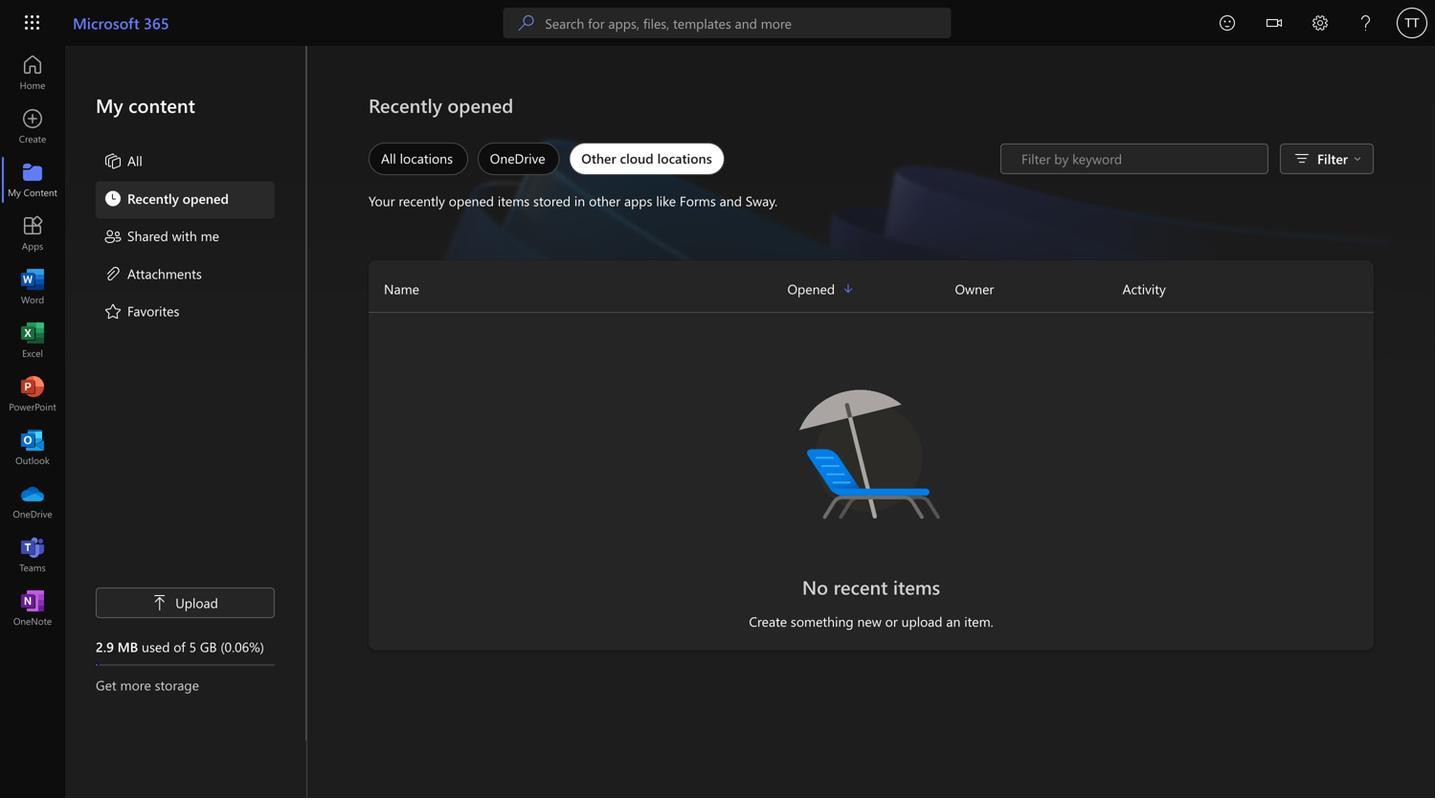 Task type: locate. For each thing, give the bounding box(es) containing it.
empty state icon image
[[785, 367, 958, 539]]

get more storage
[[96, 677, 199, 694]]

onedrive
[[490, 149, 546, 167]]

create
[[749, 613, 787, 631]]

create something new or upload an item.
[[749, 613, 994, 631]]

outlook image
[[23, 439, 42, 458]]

2.9 mb used of 5 gb (0.06%)
[[96, 638, 264, 656]]

locations up recently
[[400, 149, 453, 167]]

recently inside "element"
[[127, 189, 179, 207]]

application
[[0, 46, 1436, 799]]

and
[[720, 192, 742, 210]]

onedrive image
[[23, 492, 42, 511]]

navigation
[[0, 46, 65, 636]]

new
[[858, 613, 882, 631]]

my content left pane navigation navigation
[[65, 46, 306, 741]]

all up recently opened "element"
[[127, 152, 143, 170]]


[[1267, 15, 1282, 31]]

 button
[[1252, 0, 1298, 49]]

items left stored
[[498, 192, 530, 210]]

status
[[1001, 144, 1269, 174]]

filter
[[1318, 150, 1348, 168]]

0 horizontal spatial recently
[[127, 189, 179, 207]]

shared with me
[[127, 227, 219, 245]]

recently up shared
[[127, 189, 179, 207]]

0 horizontal spatial recently opened
[[127, 189, 229, 207]]

get
[[96, 677, 117, 694]]

0 vertical spatial recently opened
[[369, 92, 514, 118]]

0 horizontal spatial all
[[127, 152, 143, 170]]

opened
[[788, 280, 835, 298]]

1 vertical spatial recently
[[127, 189, 179, 207]]

recently opened up "all locations"
[[369, 92, 514, 118]]

row
[[369, 274, 1374, 313]]

all
[[381, 149, 396, 167], [127, 152, 143, 170]]

all inside all element
[[127, 152, 143, 170]]

all inside all locations tab
[[381, 149, 396, 167]]

all for all
[[127, 152, 143, 170]]

locations up the forms
[[658, 149, 712, 167]]

microsoft 365 banner
[[0, 0, 1436, 49]]

menu inside my content left pane navigation navigation
[[96, 144, 275, 332]]

home image
[[23, 63, 42, 82]]

menu containing all
[[96, 144, 275, 332]]

2.9
[[96, 638, 114, 656]]

recently
[[369, 92, 442, 118], [127, 189, 179, 207]]

activity, column 4 of 4 column header
[[1123, 274, 1374, 305]]

create something new or upload an item. status
[[620, 612, 1123, 632]]

menu
[[96, 144, 275, 332]]

recently opened
[[369, 92, 514, 118], [127, 189, 229, 207]]

microsoft 365
[[73, 12, 169, 33]]

2 locations from the left
[[658, 149, 712, 167]]

tab list containing all locations
[[364, 138, 730, 180]]

teams image
[[23, 546, 42, 565]]

other cloud locations tab
[[564, 143, 730, 175]]

Search box. Suggestions appear as you type. search field
[[545, 8, 951, 38]]

(0.06%)
[[221, 638, 264, 656]]

my content image
[[23, 170, 42, 190]]

other cloud locations
[[582, 149, 712, 167]]

items
[[498, 192, 530, 210], [893, 575, 941, 600]]

opened
[[448, 92, 514, 118], [183, 189, 229, 207], [449, 192, 494, 210]]

5
[[189, 638, 196, 656]]

word image
[[23, 278, 42, 297]]

1 horizontal spatial items
[[893, 575, 941, 600]]

1 vertical spatial recently opened
[[127, 189, 229, 207]]

shared with me element
[[103, 227, 219, 249]]

0 vertical spatial recently
[[369, 92, 442, 118]]

an
[[947, 613, 961, 631]]

all for all locations
[[381, 149, 396, 167]]

0 horizontal spatial locations
[[400, 149, 453, 167]]

1 horizontal spatial locations
[[658, 149, 712, 167]]

apps
[[624, 192, 653, 210]]

tab list
[[364, 138, 730, 180]]

items up upload
[[893, 575, 941, 600]]

opened up me
[[183, 189, 229, 207]]

other
[[582, 149, 616, 167]]

mb
[[118, 638, 138, 656]]

1 vertical spatial items
[[893, 575, 941, 600]]

sway.
[[746, 192, 778, 210]]

recently opened up shared with me
[[127, 189, 229, 207]]

row containing name
[[369, 274, 1374, 313]]

0 horizontal spatial items
[[498, 192, 530, 210]]

1 horizontal spatial all
[[381, 149, 396, 167]]

owner button
[[955, 274, 1123, 305]]

 upload
[[152, 594, 218, 612]]

1 horizontal spatial recently opened
[[369, 92, 514, 118]]

create image
[[23, 117, 42, 136]]

activity
[[1123, 280, 1166, 298]]

opened up onedrive
[[448, 92, 514, 118]]

all element
[[103, 151, 143, 174]]

microsoft
[[73, 12, 139, 33]]

upload
[[175, 594, 218, 612]]

locations
[[400, 149, 453, 167], [658, 149, 712, 167]]

my
[[96, 92, 123, 118]]

tt
[[1406, 15, 1420, 30]]

all up your
[[381, 149, 396, 167]]

favorites
[[127, 302, 180, 320]]

content
[[128, 92, 195, 118]]

onedrive tab
[[473, 143, 564, 175]]

None search field
[[503, 8, 951, 38]]

recently up "all locations"
[[369, 92, 442, 118]]



Task type: vqa. For each thing, say whether or not it's contained in the screenshot.
name presentation 'CELL'
no



Task type: describe. For each thing, give the bounding box(es) containing it.

[[1354, 155, 1362, 163]]

no
[[802, 575, 829, 600]]

upload
[[902, 613, 943, 631]]

your recently opened items stored in other apps like forms and sway.
[[369, 192, 778, 210]]

tt button
[[1390, 0, 1436, 46]]

recent
[[834, 575, 888, 600]]

get more storage button
[[96, 676, 275, 695]]

cloud
[[620, 149, 654, 167]]

application containing my content
[[0, 46, 1436, 799]]

attachments element
[[103, 264, 202, 287]]

item.
[[965, 613, 994, 631]]

gb
[[200, 638, 217, 656]]

of
[[174, 638, 185, 656]]

your
[[369, 192, 395, 210]]

forms
[[680, 192, 716, 210]]

with
[[172, 227, 197, 245]]

storage
[[155, 677, 199, 694]]

my content
[[96, 92, 195, 118]]

row inside "application"
[[369, 274, 1374, 313]]

opened button
[[788, 274, 955, 305]]

opened right recently
[[449, 192, 494, 210]]

attachments
[[127, 265, 202, 282]]

none search field inside "microsoft 365" "banner"
[[503, 8, 951, 38]]

more
[[120, 677, 151, 694]]

powerpoint image
[[23, 385, 42, 404]]

like
[[656, 192, 676, 210]]

365
[[144, 12, 169, 33]]

stored
[[534, 192, 571, 210]]

1 horizontal spatial recently
[[369, 92, 442, 118]]

owner
[[955, 280, 994, 298]]

all locations tab
[[364, 143, 473, 175]]


[[152, 596, 168, 611]]

excel image
[[23, 331, 42, 351]]

or
[[886, 613, 898, 631]]

Filter by keyword text field
[[1020, 149, 1258, 169]]

name button
[[369, 274, 788, 305]]

recently opened element
[[103, 189, 229, 212]]

favorites element
[[103, 302, 180, 324]]

0 vertical spatial items
[[498, 192, 530, 210]]

onenote image
[[23, 600, 42, 619]]

shared
[[127, 227, 168, 245]]

apps image
[[23, 224, 42, 243]]

used
[[142, 638, 170, 656]]

filter 
[[1318, 150, 1362, 168]]

opened inside "element"
[[183, 189, 229, 207]]

something
[[791, 613, 854, 631]]

recently opened inside "element"
[[127, 189, 229, 207]]

items inside no recent items status
[[893, 575, 941, 600]]

other
[[589, 192, 621, 210]]

no recent items
[[802, 575, 941, 600]]

name
[[384, 280, 419, 298]]

in
[[575, 192, 585, 210]]

all locations
[[381, 149, 453, 167]]

1 locations from the left
[[400, 149, 453, 167]]

me
[[201, 227, 219, 245]]

recently
[[399, 192, 445, 210]]

no recent items status
[[620, 574, 1123, 601]]



